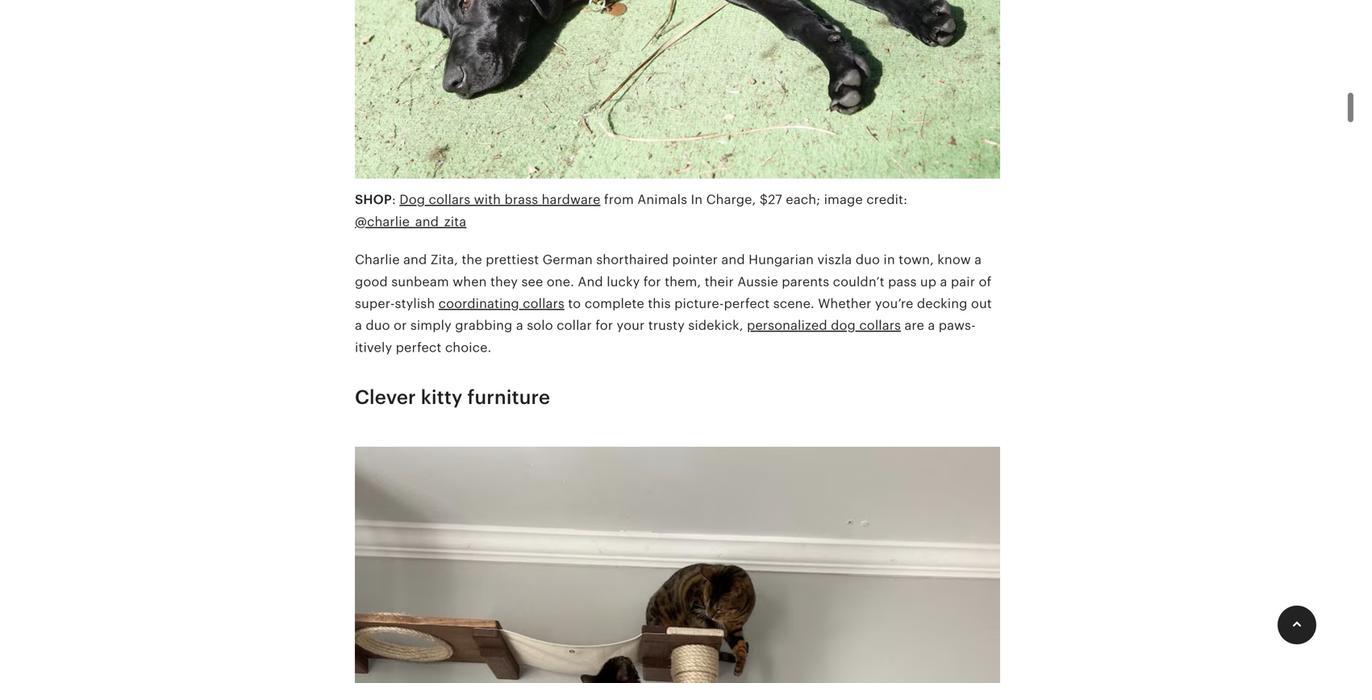Task type: vqa. For each thing, say whether or not it's contained in the screenshot.
the @charlie_and_zita "link"
yes



Task type: describe. For each thing, give the bounding box(es) containing it.
know
[[938, 253, 971, 267]]

are
[[905, 318, 925, 333]]

hungarian
[[749, 253, 814, 267]]

sidekick,
[[688, 318, 744, 333]]

:
[[392, 193, 396, 207]]

paws-
[[939, 318, 976, 333]]

image
[[824, 193, 863, 207]]

in
[[691, 193, 703, 207]]

1 and from the left
[[403, 253, 427, 267]]

are a paws- itively perfect choice.
[[355, 318, 976, 355]]

shop : dog collars with brass hardware from animals in charge, $27 each; image credit: @charlie_and_zita
[[355, 193, 908, 229]]

collar
[[557, 318, 592, 333]]

prettiest
[[486, 253, 539, 267]]

perfect for picture-
[[724, 296, 770, 311]]

dog
[[400, 193, 425, 207]]

a up itively
[[355, 318, 362, 333]]

credit:
[[867, 193, 908, 207]]

stylish
[[395, 296, 435, 311]]

dog collars with brass hardware link
[[400, 193, 601, 207]]

this
[[648, 296, 671, 311]]

@charlie_and_zita
[[355, 215, 467, 229]]

solo
[[527, 318, 553, 333]]

personalized dog collars
[[747, 318, 901, 333]]

to
[[568, 296, 581, 311]]

wall-mounted garden cat complex from castastrophicreations image
[[355, 437, 1001, 683]]

parents
[[782, 275, 830, 289]]

a up of
[[975, 253, 982, 267]]

each;
[[786, 193, 821, 207]]

1 horizontal spatial collars
[[523, 296, 565, 311]]

perfect for itively
[[396, 340, 442, 355]]

lucky
[[607, 275, 640, 289]]

furniture
[[468, 387, 550, 409]]

them,
[[665, 275, 701, 289]]

one.
[[547, 275, 574, 289]]

with
[[474, 193, 501, 207]]

when
[[453, 275, 487, 289]]

coordinating collars
[[439, 296, 565, 311]]

their
[[705, 275, 734, 289]]

brass
[[505, 193, 538, 207]]

simply
[[411, 318, 452, 333]]

itively
[[355, 340, 392, 355]]

super-
[[355, 296, 395, 311]]

from
[[604, 193, 634, 207]]

hardware
[[542, 193, 601, 207]]

grabbing
[[455, 318, 513, 333]]

sunbeam
[[391, 275, 449, 289]]

coordinating
[[439, 296, 519, 311]]

aussie
[[738, 275, 779, 289]]

@charlie_and_zita link
[[355, 215, 467, 229]]

and
[[578, 275, 603, 289]]

duo for a
[[366, 318, 390, 333]]



Task type: locate. For each thing, give the bounding box(es) containing it.
$27
[[760, 193, 783, 207]]

couldn't
[[833, 275, 885, 289]]

perfect inside to complete this picture-perfect scene. whether you're decking out a duo or simply grabbing a solo collar for your trusty sidekick,
[[724, 296, 770, 311]]

duo down super- on the left of the page
[[366, 318, 390, 333]]

collars inside shop : dog collars with brass hardware from animals in charge, $27 each; image credit: @charlie_and_zita
[[429, 193, 471, 207]]

personalized
[[747, 318, 828, 333]]

kitty
[[421, 387, 463, 409]]

2 horizontal spatial collars
[[860, 318, 901, 333]]

animals
[[638, 193, 688, 207]]

collars down you're
[[860, 318, 901, 333]]

zita,
[[431, 253, 458, 267]]

1 horizontal spatial and
[[722, 253, 745, 267]]

dog
[[831, 318, 856, 333]]

0 horizontal spatial and
[[403, 253, 427, 267]]

for down complete
[[596, 318, 613, 333]]

pass
[[888, 275, 917, 289]]

the
[[462, 253, 482, 267]]

for inside to complete this picture-perfect scene. whether you're decking out a duo or simply grabbing a solo collar for your trusty sidekick,
[[596, 318, 613, 333]]

1 horizontal spatial for
[[644, 275, 661, 289]]

viszla
[[818, 253, 852, 267]]

a right are
[[928, 318, 935, 333]]

1 vertical spatial for
[[596, 318, 613, 333]]

trusty
[[649, 318, 685, 333]]

for inside charlie and zita, the prettiest german shorthaired pointer and hungarian viszla duo in town, know a good sunbeam when they see one. and lucky for them, their aussie parents couldn't pass up a pair of super-stylish
[[644, 275, 661, 289]]

good
[[355, 275, 388, 289]]

0 horizontal spatial perfect
[[396, 340, 442, 355]]

picture-
[[675, 296, 724, 311]]

town,
[[899, 253, 934, 267]]

shorthaired
[[596, 253, 669, 267]]

1 horizontal spatial duo
[[856, 253, 880, 267]]

your
[[617, 318, 645, 333]]

and
[[403, 253, 427, 267], [722, 253, 745, 267]]

0 horizontal spatial duo
[[366, 318, 390, 333]]

see
[[522, 275, 543, 289]]

for up this in the left of the page
[[644, 275, 661, 289]]

or
[[394, 318, 407, 333]]

in
[[884, 253, 895, 267]]

out
[[971, 296, 992, 311]]

0 vertical spatial for
[[644, 275, 661, 289]]

duo inside charlie and zita, the prettiest german shorthaired pointer and hungarian viszla duo in town, know a good sunbeam when they see one. and lucky for them, their aussie parents couldn't pass up a pair of super-stylish
[[856, 253, 880, 267]]

pointer
[[672, 253, 718, 267]]

charlie and zita, the prettiest german shorthaired pointer and hungarian viszla duo in town, know a good sunbeam when they see one. and lucky for them, their aussie parents couldn't pass up a pair of super-stylish
[[355, 253, 992, 311]]

a inside are a paws- itively perfect choice.
[[928, 318, 935, 333]]

and up sunbeam
[[403, 253, 427, 267]]

0 vertical spatial duo
[[856, 253, 880, 267]]

2 vertical spatial collars
[[860, 318, 901, 333]]

collars right dog
[[429, 193, 471, 207]]

of
[[979, 275, 992, 289]]

duo inside to complete this picture-perfect scene. whether you're decking out a duo or simply grabbing a solo collar for your trusty sidekick,
[[366, 318, 390, 333]]

you're
[[875, 296, 914, 311]]

1 horizontal spatial perfect
[[724, 296, 770, 311]]

0 vertical spatial collars
[[429, 193, 471, 207]]

collars up solo
[[523, 296, 565, 311]]

duo for viszla
[[856, 253, 880, 267]]

coordinating collars link
[[439, 296, 565, 311]]

clever kitty furniture
[[355, 387, 550, 409]]

choice.
[[445, 340, 492, 355]]

1 vertical spatial collars
[[523, 296, 565, 311]]

complete
[[585, 296, 645, 311]]

decking
[[917, 296, 968, 311]]

to complete this picture-perfect scene. whether you're decking out a duo or simply grabbing a solo collar for your trusty sidekick,
[[355, 296, 992, 333]]

dog collars with brass hardware from animals in charge image
[[355, 0, 1001, 189]]

pair
[[951, 275, 976, 289]]

0 horizontal spatial collars
[[429, 193, 471, 207]]

they
[[491, 275, 518, 289]]

perfect down aussie
[[724, 296, 770, 311]]

and up the their
[[722, 253, 745, 267]]

duo left in
[[856, 253, 880, 267]]

0 horizontal spatial for
[[596, 318, 613, 333]]

personalized dog collars link
[[747, 318, 901, 333]]

for
[[644, 275, 661, 289], [596, 318, 613, 333]]

scene.
[[774, 296, 815, 311]]

shop
[[355, 193, 392, 207]]

whether
[[818, 296, 872, 311]]

perfect
[[724, 296, 770, 311], [396, 340, 442, 355]]

perfect down 'simply'
[[396, 340, 442, 355]]

a left solo
[[516, 318, 524, 333]]

a
[[975, 253, 982, 267], [940, 275, 948, 289], [355, 318, 362, 333], [516, 318, 524, 333], [928, 318, 935, 333]]

clever
[[355, 387, 416, 409]]

duo
[[856, 253, 880, 267], [366, 318, 390, 333]]

up
[[921, 275, 937, 289]]

german
[[543, 253, 593, 267]]

2 and from the left
[[722, 253, 745, 267]]

1 vertical spatial perfect
[[396, 340, 442, 355]]

perfect inside are a paws- itively perfect choice.
[[396, 340, 442, 355]]

0 vertical spatial perfect
[[724, 296, 770, 311]]

1 vertical spatial duo
[[366, 318, 390, 333]]

charge,
[[707, 193, 756, 207]]

a right up
[[940, 275, 948, 289]]

collars
[[429, 193, 471, 207], [523, 296, 565, 311], [860, 318, 901, 333]]

charlie
[[355, 253, 400, 267]]



